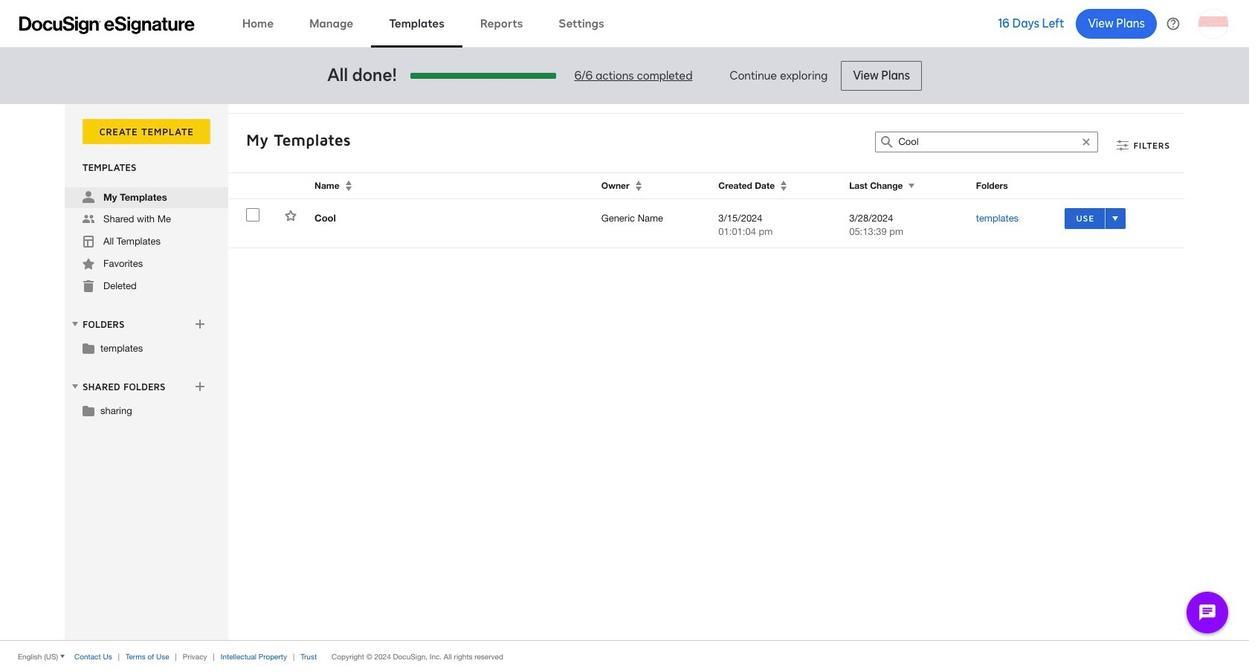 Task type: describe. For each thing, give the bounding box(es) containing it.
star filled image
[[83, 258, 94, 270]]

your uploaded profile image image
[[1199, 9, 1229, 38]]

folder image
[[83, 342, 94, 354]]

secondary navigation region
[[65, 104, 1188, 640]]

view shared folders image
[[69, 381, 81, 393]]

folder image
[[83, 405, 94, 416]]

shared image
[[83, 213, 94, 225]]

Search My Templates text field
[[899, 132, 1076, 152]]

templates image
[[83, 236, 94, 248]]

user image
[[83, 191, 94, 203]]

docusign esignature image
[[19, 16, 195, 34]]



Task type: vqa. For each thing, say whether or not it's contained in the screenshot.
templates icon
yes



Task type: locate. For each thing, give the bounding box(es) containing it.
add cool to favorites image
[[285, 210, 297, 222]]

trash image
[[83, 280, 94, 292]]

more info region
[[0, 640, 1249, 672]]

view folders image
[[69, 318, 81, 330]]



